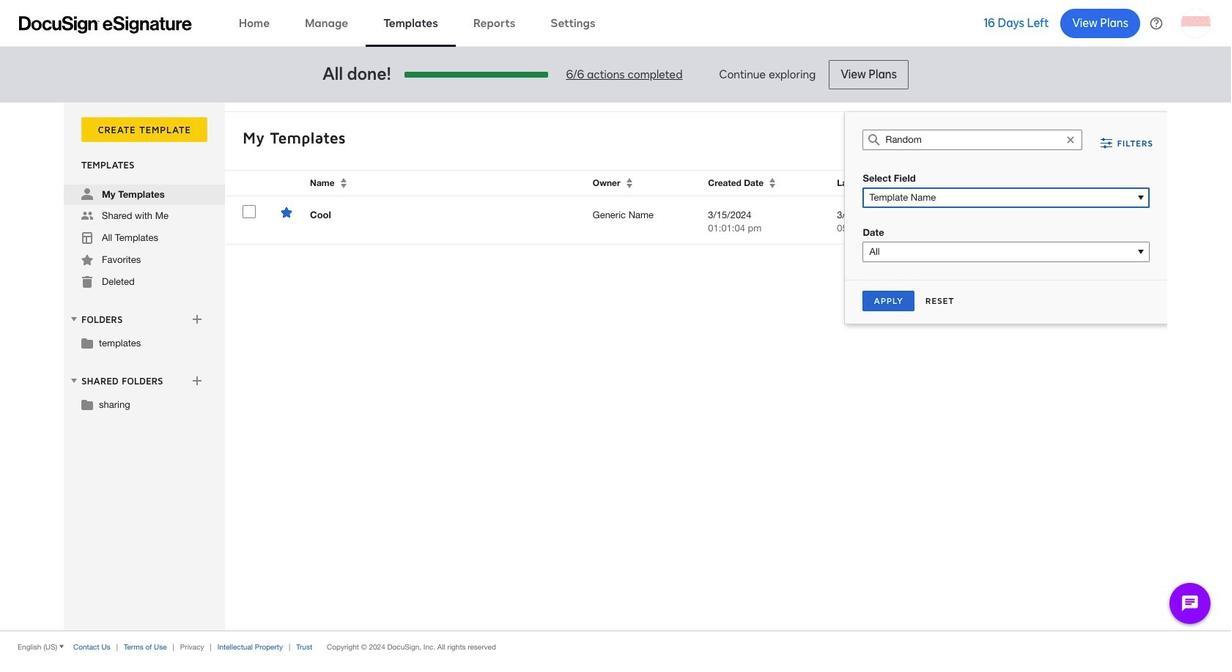 Task type: locate. For each thing, give the bounding box(es) containing it.
your uploaded profile image image
[[1181, 8, 1211, 38]]

trash image
[[81, 276, 93, 288]]

templates image
[[81, 232, 93, 244]]

Search My Templates text field
[[886, 130, 1060, 150]]

shared image
[[81, 210, 93, 222]]

view folders image
[[68, 314, 80, 325]]

view shared folders image
[[68, 375, 80, 387]]

docusign esignature image
[[19, 16, 192, 33]]

more info region
[[0, 631, 1231, 663]]



Task type: vqa. For each thing, say whether or not it's contained in the screenshot.
the Search Shared with Me text box
no



Task type: describe. For each thing, give the bounding box(es) containing it.
remove cool from favorites image
[[281, 207, 292, 218]]

secondary navigation region
[[64, 103, 1171, 631]]

user image
[[81, 188, 93, 200]]

star filled image
[[81, 254, 93, 266]]

folder image
[[81, 337, 93, 349]]

folder image
[[81, 399, 93, 410]]



